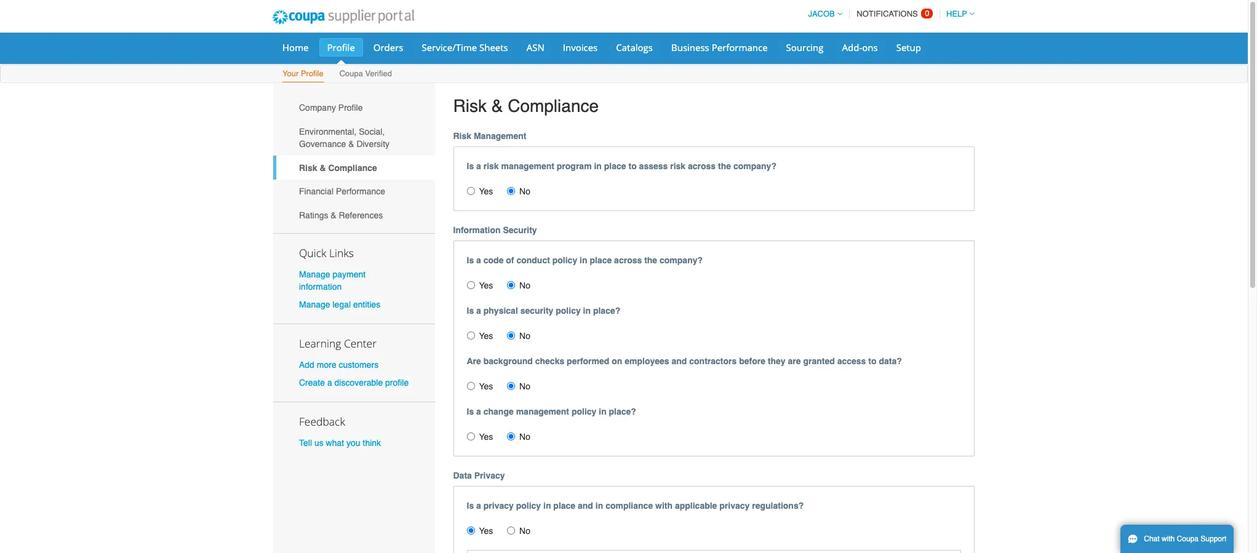 Task type: describe. For each thing, give the bounding box(es) containing it.
yes for are background checks performed on employees and contractors before they are granted access to data?
[[479, 381, 493, 391]]

is for is a risk management program in place to assess risk across the company?
[[467, 161, 474, 171]]

notifications 0
[[857, 9, 930, 18]]

invoices
[[563, 41, 598, 54]]

& inside the environmental, social, governance & diversity
[[349, 139, 354, 149]]

support
[[1201, 535, 1227, 544]]

a for code
[[477, 255, 481, 265]]

yes for is a physical security policy in place?
[[479, 331, 493, 341]]

1 risk from the left
[[484, 161, 499, 171]]

what
[[326, 439, 344, 448]]

ons
[[863, 41, 878, 54]]

is for is a code of conduct policy in place across the company?
[[467, 255, 474, 265]]

diversity
[[357, 139, 390, 149]]

place? for is a physical security policy in place?
[[593, 306, 621, 316]]

coupa inside button
[[1178, 535, 1199, 544]]

verified
[[365, 69, 392, 78]]

think
[[363, 439, 381, 448]]

with inside button
[[1162, 535, 1176, 544]]

0 vertical spatial profile
[[327, 41, 355, 54]]

chat
[[1145, 535, 1160, 544]]

discoverable
[[335, 378, 383, 388]]

notifications
[[857, 9, 919, 18]]

change
[[484, 407, 514, 417]]

& down "governance"
[[320, 163, 326, 173]]

quick links
[[299, 245, 354, 260]]

code
[[484, 255, 504, 265]]

0 horizontal spatial company?
[[660, 255, 703, 265]]

coupa verified
[[340, 69, 392, 78]]

of
[[506, 255, 514, 265]]

no for checks
[[520, 381, 531, 391]]

risk management
[[453, 131, 527, 141]]

management
[[474, 131, 527, 141]]

manage legal entities
[[299, 300, 381, 310]]

financial performance
[[299, 187, 385, 197]]

orders link
[[366, 38, 412, 57]]

they
[[768, 356, 786, 366]]

create
[[299, 378, 325, 388]]

add more customers link
[[299, 360, 379, 370]]

information security
[[453, 225, 537, 235]]

business performance
[[672, 41, 768, 54]]

information
[[453, 225, 501, 235]]

access
[[838, 356, 867, 366]]

learning
[[299, 336, 341, 351]]

manage payment information link
[[299, 269, 366, 292]]

learning center
[[299, 336, 377, 351]]

service/time sheets
[[422, 41, 508, 54]]

service/time
[[422, 41, 477, 54]]

1 vertical spatial risk
[[453, 131, 472, 141]]

a for privacy
[[477, 501, 481, 511]]

invoices link
[[555, 38, 606, 57]]

contractors
[[690, 356, 737, 366]]

a for change
[[477, 407, 481, 417]]

catalogs link
[[608, 38, 661, 57]]

is for is a physical security policy in place?
[[467, 306, 474, 316]]

granted
[[804, 356, 835, 366]]

0 horizontal spatial to
[[629, 161, 637, 171]]

company
[[299, 103, 336, 113]]

a for discoverable
[[327, 378, 332, 388]]

profile for company profile
[[339, 103, 363, 113]]

yes for is a code of conduct policy in place across the company?
[[479, 281, 493, 290]]

is a physical security policy in place?
[[467, 306, 621, 316]]

2 privacy from the left
[[720, 501, 750, 511]]

1 vertical spatial place
[[590, 255, 612, 265]]

are background checks performed on employees and contractors before they are granted access to data?
[[467, 356, 902, 366]]

profile
[[385, 378, 409, 388]]

sourcing
[[787, 41, 824, 54]]

a for risk
[[477, 161, 481, 171]]

0
[[926, 9, 930, 18]]

company profile
[[299, 103, 363, 113]]

is a change management policy in place?
[[467, 407, 637, 417]]

before
[[740, 356, 766, 366]]

jacob link
[[803, 9, 843, 18]]

data privacy
[[453, 471, 505, 481]]

tell us what you think button
[[299, 437, 381, 450]]

and for contractors
[[672, 356, 687, 366]]

assess
[[639, 161, 668, 171]]

employees
[[625, 356, 670, 366]]

on
[[612, 356, 623, 366]]

is a privacy policy in place and in compliance with applicable privacy regulations?
[[467, 501, 804, 511]]

home
[[283, 41, 309, 54]]

add-
[[843, 41, 863, 54]]

your
[[283, 69, 299, 78]]

2 risk from the left
[[671, 161, 686, 171]]

environmental,
[[299, 127, 357, 137]]

no for risk
[[520, 186, 531, 196]]

& up management
[[492, 96, 503, 116]]

is for is a change management policy in place?
[[467, 407, 474, 417]]

coupa verified link
[[339, 66, 393, 83]]

management for policy
[[516, 407, 570, 417]]

home link
[[275, 38, 317, 57]]

company profile link
[[273, 96, 435, 120]]

links
[[329, 245, 354, 260]]

1 horizontal spatial to
[[869, 356, 877, 366]]

add
[[299, 360, 315, 370]]

2 vertical spatial risk
[[299, 163, 317, 173]]

profile link
[[319, 38, 363, 57]]

a for physical
[[477, 306, 481, 316]]

chat with coupa support button
[[1121, 525, 1235, 554]]

0 horizontal spatial across
[[615, 255, 642, 265]]

setup
[[897, 41, 922, 54]]

navigation containing notifications 0
[[803, 2, 975, 26]]

yes for is a risk management program in place to assess risk across the company?
[[479, 186, 493, 196]]

create a discoverable profile
[[299, 378, 409, 388]]

profile for your profile
[[301, 69, 324, 78]]

program
[[557, 161, 592, 171]]

us
[[315, 439, 324, 448]]

manage payment information
[[299, 269, 366, 292]]

0 horizontal spatial the
[[645, 255, 658, 265]]

performed
[[567, 356, 610, 366]]

environmental, social, governance & diversity link
[[273, 120, 435, 156]]



Task type: locate. For each thing, give the bounding box(es) containing it.
0 horizontal spatial and
[[578, 501, 593, 511]]

5 yes from the top
[[479, 432, 493, 442]]

tell
[[299, 439, 312, 448]]

1 vertical spatial the
[[645, 255, 658, 265]]

1 privacy from the left
[[484, 501, 514, 511]]

2 vertical spatial place
[[554, 501, 576, 511]]

risk & compliance up management
[[453, 96, 599, 116]]

coupa left verified
[[340, 69, 363, 78]]

and left compliance
[[578, 501, 593, 511]]

security
[[503, 225, 537, 235]]

0 vertical spatial performance
[[712, 41, 768, 54]]

management right change
[[516, 407, 570, 417]]

0 vertical spatial across
[[688, 161, 716, 171]]

& left diversity
[[349, 139, 354, 149]]

asn
[[527, 41, 545, 54]]

risk up financial
[[299, 163, 317, 173]]

compliance
[[508, 96, 599, 116], [328, 163, 377, 173]]

risk down risk management
[[484, 161, 499, 171]]

business performance link
[[664, 38, 776, 57]]

your profile link
[[282, 66, 324, 83]]

performance inside business performance link
[[712, 41, 768, 54]]

2 yes from the top
[[479, 281, 493, 290]]

company?
[[734, 161, 777, 171], [660, 255, 703, 265]]

1 yes from the top
[[479, 186, 493, 196]]

yes for is a change management policy in place?
[[479, 432, 493, 442]]

place?
[[593, 306, 621, 316], [609, 407, 637, 417]]

chat with coupa support
[[1145, 535, 1227, 544]]

a left change
[[477, 407, 481, 417]]

1 manage from the top
[[299, 269, 330, 279]]

0 vertical spatial the
[[719, 161, 731, 171]]

service/time sheets link
[[414, 38, 516, 57]]

1 horizontal spatial coupa
[[1178, 535, 1199, 544]]

1 vertical spatial company?
[[660, 255, 703, 265]]

financial
[[299, 187, 334, 197]]

privacy right applicable
[[720, 501, 750, 511]]

0 vertical spatial place
[[604, 161, 627, 171]]

1 horizontal spatial performance
[[712, 41, 768, 54]]

quick
[[299, 245, 327, 260]]

1 horizontal spatial and
[[672, 356, 687, 366]]

1 vertical spatial profile
[[301, 69, 324, 78]]

policy
[[553, 255, 578, 265], [556, 306, 581, 316], [572, 407, 597, 417], [516, 501, 541, 511]]

profile
[[327, 41, 355, 54], [301, 69, 324, 78], [339, 103, 363, 113]]

no for change
[[520, 432, 531, 442]]

yes
[[479, 186, 493, 196], [479, 281, 493, 290], [479, 331, 493, 341], [479, 381, 493, 391], [479, 432, 493, 442], [479, 526, 493, 536]]

0 horizontal spatial privacy
[[484, 501, 514, 511]]

governance
[[299, 139, 346, 149]]

privacy
[[475, 471, 505, 481]]

0 horizontal spatial coupa
[[340, 69, 363, 78]]

information
[[299, 282, 342, 292]]

6 no from the top
[[520, 526, 531, 536]]

0 vertical spatial and
[[672, 356, 687, 366]]

1 no from the top
[[520, 186, 531, 196]]

4 no from the top
[[520, 381, 531, 391]]

None radio
[[467, 187, 475, 195], [507, 187, 515, 195], [507, 281, 515, 289], [467, 332, 475, 340], [467, 433, 475, 441], [507, 433, 515, 441], [467, 527, 475, 535], [467, 187, 475, 195], [507, 187, 515, 195], [507, 281, 515, 289], [467, 332, 475, 340], [467, 433, 475, 441], [507, 433, 515, 441], [467, 527, 475, 535]]

risk right assess
[[671, 161, 686, 171]]

& right "ratings"
[[331, 211, 337, 220]]

place? down on
[[609, 407, 637, 417]]

1 vertical spatial coupa
[[1178, 535, 1199, 544]]

setup link
[[889, 38, 930, 57]]

0 horizontal spatial risk
[[484, 161, 499, 171]]

ratings
[[299, 211, 328, 220]]

risk & compliance up financial performance
[[299, 163, 377, 173]]

0 horizontal spatial with
[[656, 501, 673, 511]]

None radio
[[467, 281, 475, 289], [507, 332, 515, 340], [467, 382, 475, 390], [507, 382, 515, 390], [507, 527, 515, 535], [467, 281, 475, 289], [507, 332, 515, 340], [467, 382, 475, 390], [507, 382, 515, 390], [507, 527, 515, 535]]

0 vertical spatial management
[[502, 161, 555, 171]]

5 no from the top
[[520, 432, 531, 442]]

manage for manage legal entities
[[299, 300, 330, 310]]

manage down information
[[299, 300, 330, 310]]

and right the employees
[[672, 356, 687, 366]]

is down data
[[467, 501, 474, 511]]

0 horizontal spatial performance
[[336, 187, 385, 197]]

profile down coupa supplier portal image
[[327, 41, 355, 54]]

place? up on
[[593, 306, 621, 316]]

1 vertical spatial place?
[[609, 407, 637, 417]]

1 horizontal spatial privacy
[[720, 501, 750, 511]]

risk
[[484, 161, 499, 171], [671, 161, 686, 171]]

profile inside "link"
[[301, 69, 324, 78]]

1 horizontal spatial the
[[719, 161, 731, 171]]

performance right business
[[712, 41, 768, 54]]

risk up risk management
[[453, 96, 487, 116]]

&
[[492, 96, 503, 116], [349, 139, 354, 149], [320, 163, 326, 173], [331, 211, 337, 220]]

0 vertical spatial risk
[[453, 96, 487, 116]]

0 vertical spatial compliance
[[508, 96, 599, 116]]

add more customers
[[299, 360, 379, 370]]

performance up references
[[336, 187, 385, 197]]

5 is from the top
[[467, 501, 474, 511]]

with left applicable
[[656, 501, 673, 511]]

risk & compliance
[[453, 96, 599, 116], [299, 163, 377, 173]]

yes down code
[[479, 281, 493, 290]]

6 yes from the top
[[479, 526, 493, 536]]

compliance
[[606, 501, 653, 511]]

0 horizontal spatial risk & compliance
[[299, 163, 377, 173]]

compliance up the financial performance link
[[328, 163, 377, 173]]

is left change
[[467, 407, 474, 417]]

2 no from the top
[[520, 281, 531, 290]]

0 vertical spatial risk & compliance
[[453, 96, 599, 116]]

is
[[467, 161, 474, 171], [467, 255, 474, 265], [467, 306, 474, 316], [467, 407, 474, 417], [467, 501, 474, 511]]

compliance up management
[[508, 96, 599, 116]]

to left "data?"
[[869, 356, 877, 366]]

a down data privacy
[[477, 501, 481, 511]]

0 vertical spatial with
[[656, 501, 673, 511]]

add-ons
[[843, 41, 878, 54]]

1 is from the top
[[467, 161, 474, 171]]

a left physical
[[477, 306, 481, 316]]

coupa supplier portal image
[[264, 2, 423, 33]]

references
[[339, 211, 383, 220]]

0 vertical spatial manage
[[299, 269, 330, 279]]

privacy down privacy on the left bottom
[[484, 501, 514, 511]]

yes down privacy on the left bottom
[[479, 526, 493, 536]]

1 horizontal spatial company?
[[734, 161, 777, 171]]

0 vertical spatial coupa
[[340, 69, 363, 78]]

yes up information security
[[479, 186, 493, 196]]

catalogs
[[616, 41, 653, 54]]

2 vertical spatial profile
[[339, 103, 363, 113]]

1 vertical spatial and
[[578, 501, 593, 511]]

performance inside the financial performance link
[[336, 187, 385, 197]]

navigation
[[803, 2, 975, 26]]

3 is from the top
[[467, 306, 474, 316]]

1 horizontal spatial across
[[688, 161, 716, 171]]

ratings & references link
[[273, 204, 435, 227]]

manage legal entities link
[[299, 300, 381, 310]]

0 vertical spatial company?
[[734, 161, 777, 171]]

place
[[604, 161, 627, 171], [590, 255, 612, 265], [554, 501, 576, 511]]

is for is a privacy policy in place and in compliance with applicable privacy regulations?
[[467, 501, 474, 511]]

legal
[[333, 300, 351, 310]]

customers
[[339, 360, 379, 370]]

center
[[344, 336, 377, 351]]

performance for financial performance
[[336, 187, 385, 197]]

asn link
[[519, 38, 553, 57]]

management down management
[[502, 161, 555, 171]]

is down risk management
[[467, 161, 474, 171]]

with right 'chat'
[[1162, 535, 1176, 544]]

1 horizontal spatial risk & compliance
[[453, 96, 599, 116]]

yes down are
[[479, 381, 493, 391]]

sourcing link
[[779, 38, 832, 57]]

risk
[[453, 96, 487, 116], [453, 131, 472, 141], [299, 163, 317, 173]]

tell us what you think
[[299, 439, 381, 448]]

security
[[521, 306, 554, 316]]

1 vertical spatial manage
[[299, 300, 330, 310]]

is left physical
[[467, 306, 474, 316]]

place? for is a change management policy in place?
[[609, 407, 637, 417]]

1 vertical spatial compliance
[[328, 163, 377, 173]]

sheets
[[480, 41, 508, 54]]

manage up information
[[299, 269, 330, 279]]

yes for is a privacy policy in place and in compliance with applicable privacy regulations?
[[479, 526, 493, 536]]

data?
[[879, 356, 902, 366]]

coupa
[[340, 69, 363, 78], [1178, 535, 1199, 544]]

jacob
[[809, 9, 835, 18]]

manage
[[299, 269, 330, 279], [299, 300, 330, 310]]

data
[[453, 471, 472, 481]]

create a discoverable profile link
[[299, 378, 409, 388]]

no for code
[[520, 281, 531, 290]]

no for privacy
[[520, 526, 531, 536]]

1 vertical spatial management
[[516, 407, 570, 417]]

a down risk management
[[477, 161, 481, 171]]

and
[[672, 356, 687, 366], [578, 501, 593, 511]]

0 vertical spatial place?
[[593, 306, 621, 316]]

2 is from the top
[[467, 255, 474, 265]]

3 no from the top
[[520, 331, 531, 341]]

risk & compliance link
[[273, 156, 435, 180]]

is left code
[[467, 255, 474, 265]]

is a code of conduct policy in place across the company?
[[467, 255, 703, 265]]

the
[[719, 161, 731, 171], [645, 255, 658, 265]]

you
[[347, 439, 361, 448]]

0 horizontal spatial compliance
[[328, 163, 377, 173]]

feedback
[[299, 415, 345, 429]]

physical
[[484, 306, 518, 316]]

no for physical
[[520, 331, 531, 341]]

with
[[656, 501, 673, 511], [1162, 535, 1176, 544]]

help link
[[941, 9, 975, 18]]

1 vertical spatial to
[[869, 356, 877, 366]]

manage for manage payment information
[[299, 269, 330, 279]]

yes up are
[[479, 331, 493, 341]]

applicable
[[675, 501, 718, 511]]

conduct
[[517, 255, 550, 265]]

social,
[[359, 127, 385, 137]]

manage inside manage payment information
[[299, 269, 330, 279]]

yes down change
[[479, 432, 493, 442]]

1 vertical spatial across
[[615, 255, 642, 265]]

1 vertical spatial with
[[1162, 535, 1176, 544]]

ratings & references
[[299, 211, 383, 220]]

1 vertical spatial performance
[[336, 187, 385, 197]]

is a risk management program in place to assess risk across the company?
[[467, 161, 777, 171]]

coupa left support
[[1178, 535, 1199, 544]]

3 yes from the top
[[479, 331, 493, 341]]

4 is from the top
[[467, 407, 474, 417]]

profile right your
[[301, 69, 324, 78]]

environmental, social, governance & diversity
[[299, 127, 390, 149]]

performance for business performance
[[712, 41, 768, 54]]

risk left management
[[453, 131, 472, 141]]

1 vertical spatial risk & compliance
[[299, 163, 377, 173]]

1 horizontal spatial with
[[1162, 535, 1176, 544]]

regulations?
[[753, 501, 804, 511]]

a left code
[[477, 255, 481, 265]]

are
[[467, 356, 481, 366]]

profile up environmental, social, governance & diversity link
[[339, 103, 363, 113]]

to left assess
[[629, 161, 637, 171]]

and for in
[[578, 501, 593, 511]]

a right create
[[327, 378, 332, 388]]

0 vertical spatial to
[[629, 161, 637, 171]]

checks
[[536, 356, 565, 366]]

1 horizontal spatial compliance
[[508, 96, 599, 116]]

your profile
[[283, 69, 324, 78]]

2 manage from the top
[[299, 300, 330, 310]]

management for program
[[502, 161, 555, 171]]

to
[[629, 161, 637, 171], [869, 356, 877, 366]]

1 horizontal spatial risk
[[671, 161, 686, 171]]

4 yes from the top
[[479, 381, 493, 391]]



Task type: vqa. For each thing, say whether or not it's contained in the screenshot.
Is a risk management program in place to assess risk across the company?
yes



